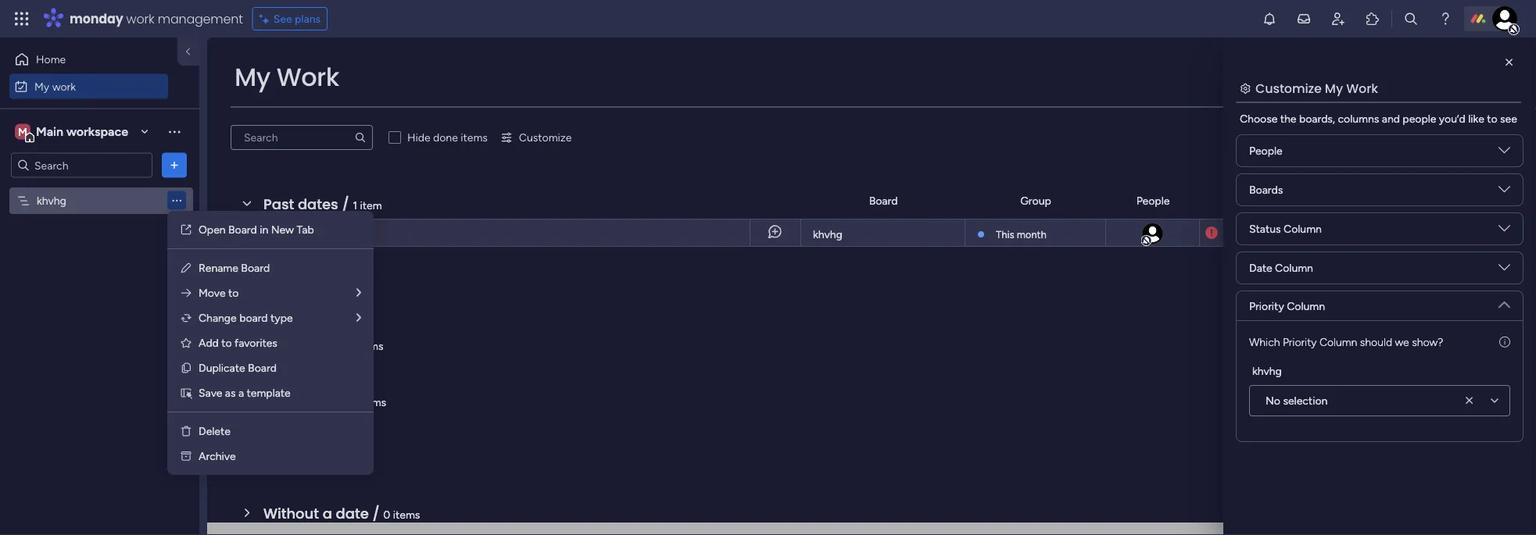 Task type: locate. For each thing, give the bounding box(es) containing it.
1 left item
[[353, 199, 358, 212]]

a left 'date'
[[323, 504, 332, 524]]

a
[[239, 387, 244, 400], [323, 504, 332, 524]]

None search field
[[231, 125, 373, 150]]

date for date
[[1244, 194, 1267, 208]]

0 horizontal spatial khvhg
[[37, 194, 66, 208]]

1 vertical spatial this
[[264, 335, 292, 355]]

rename board image
[[180, 262, 192, 275]]

board
[[239, 312, 268, 325]]

hide done items
[[407, 131, 488, 144]]

0 vertical spatial work
[[126, 10, 154, 27]]

priority for priority column
[[1250, 300, 1285, 313]]

my for my work
[[235, 60, 270, 95]]

next
[[264, 391, 295, 411]]

1 vertical spatial to
[[228, 287, 239, 300]]

1 horizontal spatial people
[[1250, 144, 1283, 158]]

0 vertical spatial khvhg
[[37, 194, 66, 208]]

gary orlando image left the v2 overdue deadline icon
[[1141, 222, 1165, 246]]

work inside button
[[52, 80, 76, 93]]

this
[[996, 228, 1015, 241], [264, 335, 292, 355]]

work
[[277, 60, 339, 95], [1347, 79, 1379, 97]]

my for my work
[[34, 80, 49, 93]]

list arrow image
[[357, 287, 361, 299]]

select product image
[[14, 11, 30, 27]]

board inside "main content"
[[869, 194, 898, 208]]

home button
[[9, 47, 168, 72]]

this left the month
[[996, 228, 1015, 241]]

monday work management
[[70, 10, 243, 27]]

0 horizontal spatial customize
[[519, 131, 572, 144]]

options image
[[167, 158, 182, 173]]

nov
[[1226, 227, 1245, 239]]

1 horizontal spatial 1
[[353, 199, 358, 212]]

hide
[[407, 131, 431, 144]]

/
[[342, 194, 349, 214], [336, 335, 343, 355], [339, 391, 346, 411], [373, 504, 380, 524]]

to right add at bottom
[[222, 337, 232, 350]]

customize my work
[[1256, 79, 1379, 97]]

work up columns
[[1347, 79, 1379, 97]]

0 vertical spatial status
[[1349, 194, 1381, 208]]

customize for customize
[[519, 131, 572, 144]]

1 horizontal spatial status
[[1349, 194, 1381, 208]]

dapulse dropdown down arrow image for boards
[[1499, 184, 1511, 201]]

plans
[[295, 12, 321, 25]]

column down date column
[[1287, 300, 1326, 313]]

delete image
[[180, 425, 192, 438]]

work
[[126, 10, 154, 27], [52, 80, 76, 93]]

0 down this week / 0 items
[[350, 396, 357, 409]]

home
[[36, 53, 66, 66]]

0 vertical spatial to
[[1488, 112, 1498, 126]]

1 horizontal spatial khvhg
[[813, 228, 843, 241]]

my inside button
[[34, 80, 49, 93]]

0 vertical spatial priority
[[1457, 194, 1492, 208]]

my down home
[[34, 80, 49, 93]]

customize inside button
[[519, 131, 572, 144]]

to
[[1488, 112, 1498, 126], [228, 287, 239, 300], [222, 337, 232, 350]]

done
[[433, 131, 458, 144]]

2 vertical spatial khvhg
[[1253, 364, 1282, 378]]

type
[[271, 312, 293, 325]]

priority column
[[1250, 300, 1326, 313]]

4 dapulse dropdown down arrow image from the top
[[1499, 262, 1511, 280]]

1 horizontal spatial work
[[126, 10, 154, 27]]

new
[[271, 223, 294, 237]]

v2 overdue deadline image
[[1206, 226, 1219, 240]]

work down home
[[52, 80, 76, 93]]

customize for customize my work
[[1256, 79, 1322, 97]]

work down the plans
[[277, 60, 339, 95]]

1 left tab
[[292, 227, 297, 240]]

search everything image
[[1404, 11, 1419, 27]]

0 left list arrow image
[[322, 283, 329, 296]]

items
[[461, 131, 488, 144], [332, 283, 359, 296], [357, 339, 384, 353], [359, 396, 386, 409], [393, 508, 420, 522]]

khvhg for "khvhg" link
[[813, 228, 843, 241]]

option
[[0, 187, 199, 190]]

0 vertical spatial customize
[[1256, 79, 1322, 97]]

1 vertical spatial a
[[323, 504, 332, 524]]

without a date / 0 items
[[264, 504, 420, 524]]

1 vertical spatial priority
[[1250, 300, 1285, 313]]

1 horizontal spatial a
[[323, 504, 332, 524]]

1 horizontal spatial gary orlando image
[[1493, 6, 1518, 31]]

/ down 0 items
[[336, 335, 343, 355]]

main content
[[207, 38, 1537, 536]]

1 vertical spatial status
[[1250, 223, 1282, 236]]

inbox image
[[1297, 11, 1312, 27]]

to right like
[[1488, 112, 1498, 126]]

0 down 0 items
[[347, 339, 354, 353]]

1 vertical spatial 1
[[292, 227, 297, 240]]

status for status
[[1349, 194, 1381, 208]]

change
[[199, 312, 237, 325]]

board right the rename
[[241, 262, 270, 275]]

columns
[[1339, 112, 1380, 126]]

0 horizontal spatial this
[[264, 335, 292, 355]]

to right move
[[228, 287, 239, 300]]

boards,
[[1300, 112, 1336, 126]]

1 horizontal spatial my
[[235, 60, 270, 95]]

items inside this week / 0 items
[[357, 339, 384, 353]]

items right done
[[461, 131, 488, 144]]

2 horizontal spatial khvhg
[[1253, 364, 1282, 378]]

0 right 'date'
[[384, 508, 391, 522]]

khvhg inside "group"
[[1253, 364, 1282, 378]]

2 horizontal spatial my
[[1326, 79, 1344, 97]]

week up next week / 0 items
[[296, 335, 332, 355]]

2 dapulse dropdown down arrow image from the top
[[1499, 184, 1511, 201]]

0 horizontal spatial gary orlando image
[[1141, 222, 1165, 246]]

archive image
[[180, 450, 192, 463]]

0 vertical spatial 1
[[353, 199, 358, 212]]

my
[[235, 60, 270, 95], [1326, 79, 1344, 97], [34, 80, 49, 93]]

items right 'date'
[[393, 508, 420, 522]]

choose
[[1240, 112, 1278, 126]]

1 vertical spatial khvhg
[[813, 228, 843, 241]]

0 horizontal spatial work
[[52, 80, 76, 93]]

my down see plans button
[[235, 60, 270, 95]]

/ down this week / 0 items
[[339, 391, 346, 411]]

dapulse dropdown down arrow image
[[1499, 145, 1511, 162], [1499, 184, 1511, 201], [1499, 223, 1511, 240], [1499, 262, 1511, 280]]

work right monday
[[126, 10, 154, 27]]

this down 'type'
[[264, 335, 292, 355]]

past dates / 1 item
[[264, 194, 382, 214]]

khvhg
[[37, 194, 66, 208], [813, 228, 843, 241], [1253, 364, 1282, 378]]

priority for priority
[[1457, 194, 1492, 208]]

board left the in
[[228, 223, 257, 237]]

gary orlando image
[[1493, 6, 1518, 31], [1141, 222, 1165, 246]]

which
[[1250, 336, 1281, 349]]

3 dapulse dropdown down arrow image from the top
[[1499, 223, 1511, 240]]

people
[[1250, 144, 1283, 158], [1137, 194, 1170, 208]]

week for next
[[298, 391, 335, 411]]

people
[[1403, 112, 1437, 126]]

0 horizontal spatial my
[[34, 80, 49, 93]]

this week / 0 items
[[264, 335, 384, 355]]

1 horizontal spatial work
[[1347, 79, 1379, 97]]

this month
[[996, 228, 1047, 241]]

save
[[199, 387, 222, 400]]

1 vertical spatial date
[[1250, 262, 1273, 275]]

board down favorites
[[248, 362, 277, 375]]

khvhg heading
[[1253, 363, 1282, 379]]

column for priority column
[[1287, 300, 1326, 313]]

to for add to favorites
[[222, 337, 232, 350]]

0 inside this week / 0 items
[[347, 339, 354, 353]]

2 vertical spatial to
[[222, 337, 232, 350]]

open
[[199, 223, 226, 237]]

0 vertical spatial week
[[296, 335, 332, 355]]

save as a template image
[[180, 387, 192, 400]]

0 horizontal spatial work
[[277, 60, 339, 95]]

week right next
[[298, 391, 335, 411]]

1 vertical spatial gary orlando image
[[1141, 222, 1165, 246]]

status
[[1349, 194, 1381, 208], [1250, 223, 1282, 236]]

date up 15,
[[1244, 194, 1267, 208]]

item
[[360, 199, 382, 212]]

no
[[1266, 395, 1281, 408]]

0 horizontal spatial people
[[1137, 194, 1170, 208]]

1 horizontal spatial customize
[[1256, 79, 1322, 97]]

1 vertical spatial week
[[298, 391, 335, 411]]

a inside "main content"
[[323, 504, 332, 524]]

change board type
[[199, 312, 293, 325]]

date
[[336, 504, 369, 524]]

date
[[1244, 194, 1267, 208], [1250, 262, 1273, 275]]

column
[[1284, 223, 1322, 236], [1276, 262, 1314, 275], [1287, 300, 1326, 313], [1320, 336, 1358, 349]]

0
[[322, 283, 329, 296], [347, 339, 354, 353], [350, 396, 357, 409], [384, 508, 391, 522]]

items down this week / 0 items
[[359, 396, 386, 409]]

apps image
[[1366, 11, 1381, 27]]

this for week
[[264, 335, 292, 355]]

2 vertical spatial priority
[[1283, 336, 1317, 349]]

help image
[[1438, 11, 1454, 27]]

customize button
[[494, 125, 578, 150]]

board up "khvhg" link
[[869, 194, 898, 208]]

1 vertical spatial work
[[52, 80, 76, 93]]

save as a template
[[199, 387, 291, 400]]

customize
[[1256, 79, 1322, 97], [519, 131, 572, 144]]

work inside "main content"
[[1347, 79, 1379, 97]]

1 vertical spatial customize
[[519, 131, 572, 144]]

1
[[353, 199, 358, 212], [292, 227, 297, 240]]

/ left item
[[342, 194, 349, 214]]

the
[[1281, 112, 1297, 126]]

1 dapulse dropdown down arrow image from the top
[[1499, 145, 1511, 162]]

priority
[[1457, 194, 1492, 208], [1250, 300, 1285, 313], [1283, 336, 1317, 349]]

items down list arrow icon
[[357, 339, 384, 353]]

board
[[869, 194, 898, 208], [228, 223, 257, 237], [241, 262, 270, 275], [248, 362, 277, 375]]

a right as
[[239, 387, 244, 400]]

my work button
[[9, 74, 168, 99]]

column up date column
[[1284, 223, 1322, 236]]

my up boards,
[[1326, 79, 1344, 97]]

boards
[[1250, 183, 1284, 197]]

dapulse dropdown down arrow image
[[1499, 293, 1511, 311]]

week for this
[[296, 335, 332, 355]]

0 vertical spatial this
[[996, 228, 1015, 241]]

date down nov 15, 09:00 am
[[1250, 262, 1273, 275]]

0 horizontal spatial status
[[1250, 223, 1282, 236]]

board for duplicate board
[[248, 362, 277, 375]]

column down am
[[1276, 262, 1314, 275]]

0 horizontal spatial a
[[239, 387, 244, 400]]

month
[[1017, 228, 1047, 241]]

main
[[36, 124, 63, 139]]

1 horizontal spatial this
[[996, 228, 1015, 241]]

show?
[[1413, 336, 1444, 349]]

week
[[296, 335, 332, 355], [298, 391, 335, 411]]

should
[[1361, 336, 1393, 349]]

0 vertical spatial gary orlando image
[[1493, 6, 1518, 31]]

1 vertical spatial people
[[1137, 194, 1170, 208]]

as
[[225, 387, 236, 400]]

gary orlando image right the help image
[[1493, 6, 1518, 31]]

0 vertical spatial date
[[1244, 194, 1267, 208]]



Task type: describe. For each thing, give the bounding box(es) containing it.
column left should
[[1320, 336, 1358, 349]]

main content containing past dates /
[[207, 38, 1537, 536]]

board for rename board
[[241, 262, 270, 275]]

this for month
[[996, 228, 1015, 241]]

change board type image
[[180, 312, 192, 325]]

dapulse dropdown down arrow image for people
[[1499, 145, 1511, 162]]

monday
[[70, 10, 123, 27]]

duplicate board image
[[180, 362, 192, 375]]

my work
[[34, 80, 76, 93]]

khvhg link
[[811, 220, 956, 248]]

see plans button
[[252, 7, 328, 31]]

move to
[[199, 287, 239, 300]]

which priority column should we show?
[[1250, 336, 1444, 349]]

status for status column
[[1250, 223, 1282, 236]]

/ right 'date'
[[373, 504, 380, 524]]

items inside "without a date / 0 items"
[[393, 508, 420, 522]]

/ for next week /
[[339, 391, 346, 411]]

duplicate
[[199, 362, 245, 375]]

to inside "main content"
[[1488, 112, 1498, 126]]

open board in new tab
[[199, 223, 314, 237]]

items inside next week / 0 items
[[359, 396, 386, 409]]

next week / 0 items
[[264, 391, 386, 411]]

dapulse dropdown down arrow image for date column
[[1499, 262, 1511, 280]]

board for open board in new tab
[[228, 223, 257, 237]]

v2 info image
[[1500, 334, 1511, 350]]

to for move to
[[228, 287, 239, 300]]

move
[[199, 287, 226, 300]]

template
[[247, 387, 291, 400]]

dapulse dropdown down arrow image for status column
[[1499, 223, 1511, 240]]

no selection
[[1266, 395, 1328, 408]]

see plans
[[273, 12, 321, 25]]

archive
[[199, 450, 236, 463]]

see
[[1501, 112, 1518, 126]]

date column
[[1250, 262, 1314, 275]]

duplicate board
[[199, 362, 277, 375]]

khvhg for khvhg "group"
[[1253, 364, 1282, 378]]

and
[[1383, 112, 1401, 126]]

add to favorites
[[199, 337, 278, 350]]

status column
[[1250, 223, 1322, 236]]

0 vertical spatial people
[[1250, 144, 1283, 158]]

work for my
[[52, 80, 76, 93]]

am
[[1293, 227, 1308, 239]]

like
[[1469, 112, 1485, 126]]

workspace options image
[[167, 124, 182, 139]]

management
[[158, 10, 243, 27]]

0 inside next week / 0 items
[[350, 396, 357, 409]]

/ for past dates /
[[342, 194, 349, 214]]

choose the boards, columns and people you'd like to see
[[1240, 112, 1518, 126]]

search image
[[354, 131, 367, 144]]

column for status column
[[1284, 223, 1322, 236]]

items up list arrow icon
[[332, 283, 359, 296]]

nov 15, 09:00 am
[[1226, 227, 1308, 239]]

0 vertical spatial a
[[239, 387, 244, 400]]

column for date column
[[1276, 262, 1314, 275]]

selection
[[1284, 395, 1328, 408]]

we
[[1396, 336, 1410, 349]]

project 1
[[254, 227, 297, 240]]

invite members image
[[1331, 11, 1347, 27]]

workspace selection element
[[15, 122, 131, 143]]

my work
[[235, 60, 339, 95]]

move to image
[[180, 287, 192, 300]]

workspace image
[[15, 123, 31, 140]]

1 inside the past dates / 1 item
[[353, 199, 358, 212]]

without
[[264, 504, 319, 524]]

add
[[199, 337, 219, 350]]

15,
[[1248, 227, 1260, 239]]

project
[[254, 227, 289, 240]]

/ for this week /
[[336, 335, 343, 355]]

work for monday
[[126, 10, 154, 27]]

in
[[260, 223, 268, 237]]

tab
[[297, 223, 314, 237]]

0 items
[[322, 283, 359, 296]]

khvhg group
[[1250, 363, 1511, 417]]

delete
[[199, 425, 231, 438]]

m
[[18, 125, 27, 138]]

khvhg list box
[[0, 185, 199, 425]]

notifications image
[[1262, 11, 1278, 27]]

09:00
[[1263, 227, 1290, 239]]

rename board
[[199, 262, 270, 275]]

Search in workspace field
[[33, 156, 131, 174]]

date for date column
[[1250, 262, 1273, 275]]

0 inside "without a date / 0 items"
[[384, 508, 391, 522]]

list arrow image
[[357, 312, 361, 324]]

my inside "main content"
[[1326, 79, 1344, 97]]

you'd
[[1440, 112, 1466, 126]]

add to favorites image
[[180, 337, 192, 350]]

past
[[264, 194, 294, 214]]

khvhg inside list box
[[37, 194, 66, 208]]

0 horizontal spatial 1
[[292, 227, 297, 240]]

workspace
[[66, 124, 128, 139]]

group
[[1021, 194, 1052, 208]]

rename
[[199, 262, 238, 275]]

open board in new tab image
[[180, 224, 192, 236]]

main workspace
[[36, 124, 128, 139]]

see
[[273, 12, 292, 25]]

Filter dashboard by text search field
[[231, 125, 373, 150]]

favorites
[[235, 337, 278, 350]]

dates
[[298, 194, 338, 214]]



Task type: vqa. For each thing, say whether or not it's contained in the screenshot.
Close icon
no



